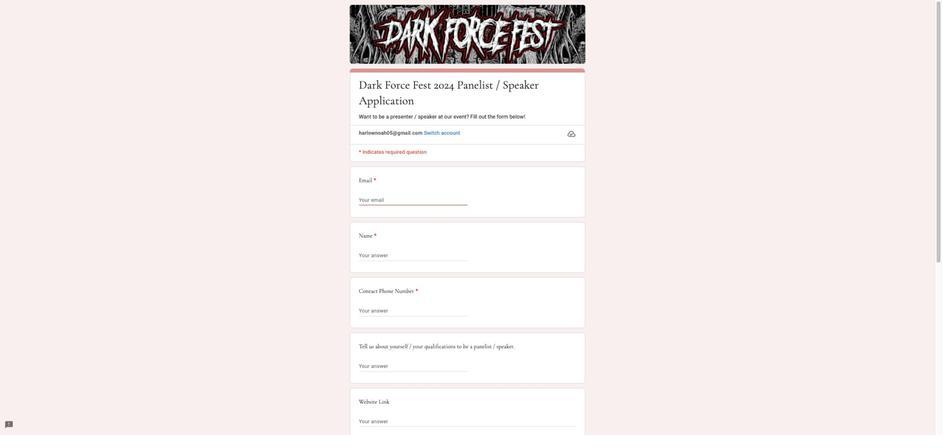 Task type: describe. For each thing, give the bounding box(es) containing it.
Your email email field
[[359, 196, 468, 205]]

required question element for second "heading" from the top
[[372, 176, 376, 185]]

4 heading from the top
[[359, 287, 418, 296]]



Task type: vqa. For each thing, say whether or not it's contained in the screenshot.
Document status: Saved to Drive. icon at the top of the page
no



Task type: locate. For each thing, give the bounding box(es) containing it.
required question element for 3rd "heading" from the top
[[373, 232, 377, 241]]

heading
[[359, 77, 576, 109], [359, 176, 576, 185], [359, 232, 377, 241], [359, 287, 418, 296]]

report a problem to google image
[[4, 421, 13, 430]]

1 vertical spatial required question element
[[373, 232, 377, 241]]

3 heading from the top
[[359, 232, 377, 241]]

0 vertical spatial required question element
[[372, 176, 376, 185]]

list
[[350, 167, 585, 436]]

2 vertical spatial required question element
[[414, 287, 418, 296]]

None text field
[[359, 252, 468, 261], [359, 418, 576, 427], [359, 252, 468, 261], [359, 418, 576, 427]]

None text field
[[359, 307, 468, 316], [359, 363, 468, 372], [359, 307, 468, 316], [359, 363, 468, 372]]

1 heading from the top
[[359, 77, 576, 109]]

2 heading from the top
[[359, 176, 576, 185]]

required question element for first "heading" from the bottom of the page
[[414, 287, 418, 296]]

list item
[[350, 167, 585, 218]]

required question element
[[372, 176, 376, 185], [373, 232, 377, 241], [414, 287, 418, 296]]



